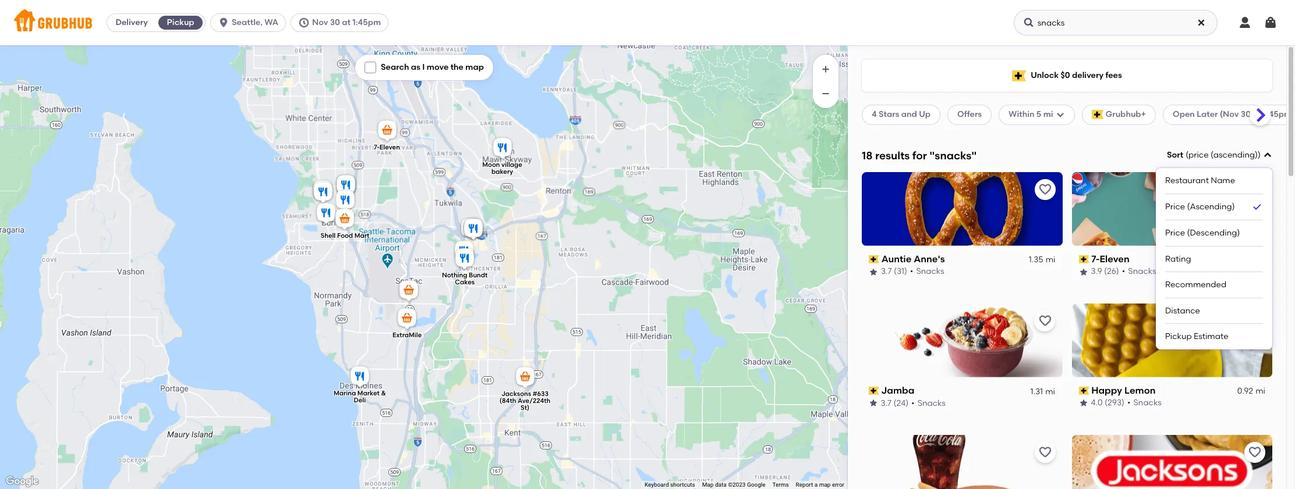 Task type: describe. For each thing, give the bounding box(es) containing it.
• for auntie anne's
[[911, 267, 914, 277]]

fees
[[1106, 70, 1123, 80]]

keyboard shortcuts button
[[645, 482, 695, 490]]

happy
[[1092, 386, 1123, 397]]

happy lemon image
[[453, 239, 476, 265]]

delivery button
[[107, 13, 156, 32]]

as
[[411, 62, 421, 72]]

estimate
[[1194, 332, 1229, 342]]

subscription pass image for jamba
[[869, 387, 880, 396]]

(ascending)
[[1211, 150, 1258, 160]]

nov
[[312, 17, 328, 27]]

marina
[[334, 390, 356, 398]]

4.0 (293)
[[1092, 399, 1125, 409]]

• right (26)
[[1123, 267, 1126, 277]]

error
[[833, 482, 845, 489]]

nothing bundt cakes image
[[453, 247, 477, 272]]

unlock
[[1031, 70, 1059, 80]]

)
[[1258, 150, 1261, 160]]

marina market & deli
[[334, 390, 386, 404]]

1.35 mi
[[1029, 255, 1056, 265]]

unlock $0 delivery fees
[[1031, 70, 1123, 80]]

report
[[796, 482, 813, 489]]

mawadda cafe image
[[334, 173, 358, 199]]

food
[[337, 232, 353, 240]]

"snacks"
[[930, 149, 977, 162]]

bakery
[[492, 168, 513, 175]]

map data ©2023 google
[[702, 482, 766, 489]]

save this restaurant button for (24)
[[1035, 311, 1056, 332]]

0.92
[[1238, 387, 1254, 397]]

subscription pass image for happy lemon
[[1079, 387, 1090, 396]]

(
[[1186, 150, 1189, 160]]

price
[[1189, 150, 1209, 160]]

restaurant
[[1166, 176, 1209, 186]]

4
[[872, 110, 877, 120]]

seattle, wa
[[232, 17, 278, 27]]

marina market & deli image
[[348, 365, 372, 391]]

google image
[[3, 475, 41, 490]]

• snacks for happy lemon
[[1128, 399, 1162, 409]]

main navigation navigation
[[0, 0, 1296, 45]]

3.7 for jamba
[[881, 399, 892, 409]]

lemon
[[1125, 386, 1156, 397]]

rating
[[1166, 254, 1192, 264]]

(26)
[[1105, 267, 1120, 277]]

bundt
[[469, 272, 488, 279]]

4 stars and up
[[872, 110, 931, 120]]

pickup button
[[156, 13, 205, 32]]

snacks for auntie anne's
[[917, 267, 945, 277]]

0 vertical spatial map
[[466, 62, 484, 72]]

ave/224th
[[518, 397, 551, 405]]

auntie
[[882, 254, 912, 265]]

• snacks for jamba
[[912, 399, 946, 409]]

star icon image left "3.9"
[[1079, 268, 1089, 277]]

recommended
[[1166, 280, 1227, 290]]

happy lemon logo image
[[1072, 304, 1273, 378]]

royce' washington - westfield southcenter mall image
[[462, 217, 485, 243]]

7 eleven image
[[376, 119, 399, 144]]

mi for jamba
[[1046, 387, 1056, 397]]

ronnie's market image
[[315, 201, 338, 227]]

pickup estimate
[[1166, 332, 1229, 342]]

• snacks for auntie anne's
[[911, 267, 945, 277]]

extramile image
[[396, 307, 419, 332]]

Search for food, convenience, alcohol... search field
[[1014, 10, 1218, 36]]

jacksons
[[502, 390, 531, 398]]

jacksons #633 (84th ave/224th st) image
[[514, 366, 537, 391]]

(ascending)
[[1188, 202, 1235, 212]]

(31)
[[894, 267, 908, 277]]

offers
[[958, 110, 982, 120]]

©2023
[[728, 482, 746, 489]]

jacksons #633 (84th ave/224th st) logo image
[[1072, 436, 1273, 490]]

stars
[[879, 110, 900, 120]]

price for price (ascending)
[[1166, 202, 1186, 212]]

star icon image for jamba
[[869, 399, 879, 409]]

moon village bakery image
[[491, 136, 514, 162]]

jacksons #633 (84th ave/224th st)
[[500, 390, 551, 412]]

shell food mart
[[321, 232, 370, 240]]

map region
[[0, 0, 925, 490]]

3.7 (24)
[[881, 399, 909, 409]]

#633
[[533, 390, 549, 398]]

svg image inside "nov 30 at 1:45pm" button
[[298, 17, 310, 29]]

1.31
[[1031, 387, 1044, 397]]

star icon image for happy lemon
[[1079, 399, 1089, 409]]

5
[[1037, 110, 1042, 120]]

price (ascending) option
[[1166, 195, 1264, 221]]

nothing bundt cakes
[[442, 272, 488, 286]]

18 results for "snacks"
[[862, 149, 977, 162]]

at inside button
[[342, 17, 351, 27]]

minus icon image
[[820, 88, 832, 100]]

open
[[1173, 110, 1195, 120]]

antojitos michalisco 1st ave image
[[334, 173, 358, 199]]

3.9 (26)
[[1092, 267, 1120, 277]]

within 5 mi
[[1009, 110, 1054, 120]]

terms
[[773, 482, 789, 489]]

pickup for pickup estimate
[[1166, 332, 1192, 342]]

mi for auntie anne's
[[1046, 255, 1056, 265]]

cakes
[[455, 279, 475, 286]]

nov 30 at 1:45pm button
[[291, 13, 393, 32]]

mi right 5
[[1044, 110, 1054, 120]]

snacks right (26)
[[1129, 267, 1157, 277]]

later
[[1197, 110, 1219, 120]]

delivery
[[116, 17, 148, 27]]

auntie anne's image
[[462, 217, 485, 243]]

7- inside "link"
[[1092, 254, 1100, 265]]

the
[[451, 62, 464, 72]]

7-eleven inside map region
[[374, 144, 400, 151]]

jamba logo image
[[862, 304, 1063, 378]]

mi for happy lemon
[[1256, 387, 1266, 397]]

7- inside map region
[[374, 144, 380, 151]]

data
[[715, 482, 727, 489]]

shortcuts
[[671, 482, 695, 489]]

keyboard shortcuts
[[645, 482, 695, 489]]

jamba image
[[459, 216, 482, 242]]

move
[[427, 62, 449, 72]]

save this restaurant image for 4.0 (293)
[[1249, 314, 1263, 328]]

sort
[[1168, 150, 1184, 160]]

save this restaurant button for (293)
[[1245, 311, 1266, 332]]



Task type: locate. For each thing, give the bounding box(es) containing it.
2 subscription pass image from the left
[[1079, 256, 1090, 264]]

dairy queen logo image
[[862, 436, 1063, 490]]

mi right 1.31
[[1046, 387, 1056, 397]]

at left 1:45pm
[[342, 17, 351, 27]]

report a map error link
[[796, 482, 845, 489]]

grubhub plus flag logo image
[[1013, 70, 1027, 81], [1092, 110, 1104, 120]]

• for happy lemon
[[1128, 399, 1131, 409]]

pickup down distance
[[1166, 332, 1192, 342]]

map right the a
[[820, 482, 831, 489]]

subscription pass image left happy
[[1079, 387, 1090, 396]]

0 horizontal spatial grubhub plus flag logo image
[[1013, 70, 1027, 81]]

(descending)
[[1188, 228, 1241, 238]]

at left 1:45pm)
[[1253, 110, 1262, 120]]

name
[[1211, 176, 1236, 186]]

price for price (descending)
[[1166, 228, 1186, 238]]

1 vertical spatial at
[[1253, 110, 1262, 120]]

and
[[902, 110, 918, 120]]

snacks down the "anne's"
[[917, 267, 945, 277]]

price (ascending)
[[1166, 202, 1235, 212]]

1 horizontal spatial at
[[1253, 110, 1262, 120]]

mart
[[355, 232, 370, 240]]

0 vertical spatial 7-eleven
[[374, 144, 400, 151]]

svg image
[[1239, 16, 1253, 30], [298, 17, 310, 29], [1197, 18, 1206, 27], [1056, 110, 1065, 120]]

save this restaurant image
[[1039, 183, 1052, 197]]

jamba
[[882, 386, 915, 397]]

map right "the"
[[466, 62, 484, 72]]

grubhub plus flag logo image left grubhub+
[[1092, 110, 1104, 120]]

subscription pass image left jamba
[[869, 387, 880, 396]]

0 horizontal spatial 7-eleven
[[374, 144, 400, 151]]

1 horizontal spatial grubhub plus flag logo image
[[1092, 110, 1104, 120]]

village
[[502, 161, 523, 168]]

save this restaurant image
[[1249, 183, 1263, 197], [1039, 314, 1052, 328], [1249, 314, 1263, 328], [1039, 446, 1052, 460], [1249, 446, 1263, 460]]

• snacks right (24)
[[912, 399, 946, 409]]

star icon image left 3.7 (24)
[[869, 399, 879, 409]]

3.7
[[881, 267, 892, 277], [881, 399, 892, 409]]

restaurant name
[[1166, 176, 1236, 186]]

star icon image left 3.7 (31)
[[869, 268, 879, 277]]

• right "(31)"
[[911, 267, 914, 277]]

7-eleven inside "link"
[[1092, 254, 1130, 265]]

shell
[[321, 232, 336, 240]]

subscription pass image for 7-eleven
[[1079, 256, 1090, 264]]

1:45pm)
[[1264, 110, 1295, 120]]

seattle, wa button
[[210, 13, 291, 32]]

1.35
[[1029, 255, 1044, 265]]

for
[[913, 149, 927, 162]]

•
[[911, 267, 914, 277], [1123, 267, 1126, 277], [912, 399, 915, 409], [1128, 399, 1131, 409]]

moon village bakery
[[483, 161, 523, 175]]

google
[[747, 482, 766, 489]]

price inside price (ascending) option
[[1166, 202, 1186, 212]]

1 horizontal spatial map
[[820, 482, 831, 489]]

0.92 mi
[[1238, 387, 1266, 397]]

1 horizontal spatial 7-eleven
[[1092, 254, 1130, 265]]

18
[[862, 149, 873, 162]]

1 horizontal spatial eleven
[[1100, 254, 1130, 265]]

pickup inside pickup button
[[167, 17, 194, 27]]

30 inside button
[[330, 17, 340, 27]]

0 horizontal spatial map
[[466, 62, 484, 72]]

save this restaurant button for (26)
[[1245, 179, 1266, 200]]

snacks down lemon
[[1134, 399, 1162, 409]]

1 price from the top
[[1166, 202, 1186, 212]]

0 vertical spatial pickup
[[167, 17, 194, 27]]

eleven
[[380, 144, 400, 151], [1100, 254, 1130, 265]]

3.7 left (24)
[[881, 399, 892, 409]]

at
[[342, 17, 351, 27], [1253, 110, 1262, 120]]

st)
[[521, 404, 530, 412]]

anne's
[[914, 254, 945, 265]]

• snacks right (26)
[[1123, 267, 1157, 277]]

moon
[[483, 161, 500, 168]]

deli
[[354, 397, 366, 404]]

• down the happy lemon
[[1128, 399, 1131, 409]]

price (descending)
[[1166, 228, 1241, 238]]

none field containing sort
[[1156, 150, 1273, 350]]

snacks for jamba
[[918, 399, 946, 409]]

30 right the nov
[[330, 17, 340, 27]]

(293)
[[1105, 399, 1125, 409]]

grubhub plus flag logo image left unlock
[[1013, 70, 1027, 81]]

1 vertical spatial price
[[1166, 228, 1186, 238]]

pickup right delivery button
[[167, 17, 194, 27]]

0 horizontal spatial subscription pass image
[[869, 256, 880, 264]]

30
[[330, 17, 340, 27], [1241, 110, 1251, 120]]

1 vertical spatial 7-
[[1092, 254, 1100, 265]]

grubhub plus flag logo image for grubhub+
[[1092, 110, 1104, 120]]

pierro bakery image
[[334, 188, 357, 214]]

grubhub plus flag logo image for unlock $0 delivery fees
[[1013, 70, 1027, 81]]

1 vertical spatial eleven
[[1100, 254, 1130, 265]]

$0
[[1061, 70, 1071, 80]]

eleven inside map region
[[380, 144, 400, 151]]

grubhub+
[[1106, 110, 1147, 120]]

list box inside field
[[1166, 169, 1264, 350]]

mi right 1.35
[[1046, 255, 1056, 265]]

(nov
[[1220, 110, 1239, 120]]

save this restaurant image for 3.9 (26)
[[1249, 183, 1263, 197]]

0 horizontal spatial 30
[[330, 17, 340, 27]]

mi
[[1044, 110, 1054, 120], [1046, 255, 1056, 265], [1046, 387, 1056, 397], [1256, 387, 1266, 397]]

1 horizontal spatial subscription pass image
[[1079, 387, 1090, 396]]

(84th
[[500, 397, 516, 405]]

price up rating in the right bottom of the page
[[1166, 228, 1186, 238]]

pickup for pickup
[[167, 17, 194, 27]]

0 vertical spatial 30
[[330, 17, 340, 27]]

3.7 (31)
[[881, 267, 908, 277]]

3.7 for auntie anne's
[[881, 267, 892, 277]]

eleven inside "link"
[[1100, 254, 1130, 265]]

snacks right (24)
[[918, 399, 946, 409]]

report a map error
[[796, 482, 845, 489]]

snacks for happy lemon
[[1134, 399, 1162, 409]]

subscription pass image left auntie
[[869, 256, 880, 264]]

0 horizontal spatial subscription pass image
[[869, 387, 880, 396]]

0 vertical spatial 7-
[[374, 144, 380, 151]]

star icon image
[[869, 268, 879, 277], [1079, 268, 1089, 277], [869, 399, 879, 409], [1079, 399, 1089, 409]]

sort ( price (ascending) )
[[1168, 150, 1261, 160]]

keyboard
[[645, 482, 669, 489]]

• right (24)
[[912, 399, 915, 409]]

within
[[1009, 110, 1035, 120]]

2 price from the top
[[1166, 228, 1186, 238]]

4.0
[[1092, 399, 1103, 409]]

svg image inside seattle, wa button
[[218, 17, 230, 29]]

star icon image for auntie anne's
[[869, 268, 879, 277]]

dairy queen image
[[311, 179, 334, 204]]

wa
[[265, 17, 278, 27]]

• for jamba
[[912, 399, 915, 409]]

1.31 mi
[[1031, 387, 1056, 397]]

0 vertical spatial 3.7
[[881, 267, 892, 277]]

check icon image
[[1252, 202, 1264, 213]]

list box
[[1166, 169, 1264, 350]]

svg image
[[1264, 16, 1278, 30], [218, 17, 230, 29], [1024, 17, 1035, 29], [1264, 151, 1273, 160]]

1 horizontal spatial pickup
[[1166, 332, 1192, 342]]

subscription pass image right '1.35 mi'
[[1079, 256, 1090, 264]]

results
[[876, 149, 910, 162]]

extramile
[[393, 332, 422, 339]]

3.7 left "(31)"
[[881, 267, 892, 277]]

1 subscription pass image from the left
[[869, 387, 880, 396]]

1 3.7 from the top
[[881, 267, 892, 277]]

shell food mart image
[[333, 207, 357, 233]]

1 horizontal spatial 7-
[[1092, 254, 1100, 265]]

auntie anne's logo image
[[862, 172, 1063, 246]]

search
[[381, 62, 409, 72]]

distance
[[1166, 306, 1201, 316]]

tacos el hass image
[[312, 180, 335, 206]]

0 horizontal spatial 7-
[[374, 144, 380, 151]]

map
[[466, 62, 484, 72], [820, 482, 831, 489]]

subscription pass image
[[869, 256, 880, 264], [1079, 256, 1090, 264]]

30 right (nov
[[1241, 110, 1251, 120]]

open later (nov 30 at 1:45pm)
[[1173, 110, 1295, 120]]

1 vertical spatial 30
[[1241, 110, 1251, 120]]

market
[[358, 390, 380, 398]]

list box containing restaurant name
[[1166, 169, 1264, 350]]

0 vertical spatial grubhub plus flag logo image
[[1013, 70, 1027, 81]]

3.9
[[1092, 267, 1103, 277]]

0 horizontal spatial eleven
[[380, 144, 400, 151]]

0 vertical spatial price
[[1166, 202, 1186, 212]]

terms link
[[773, 482, 789, 489]]

plus icon image
[[820, 64, 832, 75]]

nov 30 at 1:45pm
[[312, 17, 381, 27]]

7-
[[374, 144, 380, 151], [1092, 254, 1100, 265]]

0 horizontal spatial at
[[342, 17, 351, 27]]

subscription pass image
[[869, 387, 880, 396], [1079, 387, 1090, 396]]

mi right "0.92"
[[1256, 387, 1266, 397]]

nothing
[[442, 272, 468, 279]]

7-eleven logo image
[[1072, 172, 1273, 246]]

2 subscription pass image from the left
[[1079, 387, 1090, 396]]

save this restaurant button for (31)
[[1035, 179, 1056, 200]]

0 vertical spatial at
[[342, 17, 351, 27]]

1 vertical spatial pickup
[[1166, 332, 1192, 342]]

up
[[919, 110, 931, 120]]

happy lemon
[[1092, 386, 1156, 397]]

None field
[[1156, 150, 1273, 350]]

search as i move the map
[[381, 62, 484, 72]]

save this restaurant image for 3.7 (24)
[[1039, 314, 1052, 328]]

1 vertical spatial grubhub plus flag logo image
[[1092, 110, 1104, 120]]

sea tac marathon image
[[397, 279, 421, 304]]

• snacks down lemon
[[1128, 399, 1162, 409]]

1 vertical spatial 3.7
[[881, 399, 892, 409]]

0 vertical spatial eleven
[[380, 144, 400, 151]]

1 horizontal spatial 30
[[1241, 110, 1251, 120]]

1:45pm
[[353, 17, 381, 27]]

map
[[702, 482, 714, 489]]

0 horizontal spatial pickup
[[167, 17, 194, 27]]

2 3.7 from the top
[[881, 399, 892, 409]]

star icon image left 4.0
[[1079, 399, 1089, 409]]

1 vertical spatial map
[[820, 482, 831, 489]]

delivery
[[1073, 70, 1104, 80]]

price down restaurant
[[1166, 202, 1186, 212]]

1 vertical spatial 7-eleven
[[1092, 254, 1130, 265]]

subscription pass image inside the 7-eleven "link"
[[1079, 256, 1090, 264]]

subscription pass image for auntie anne's
[[869, 256, 880, 264]]

1 subscription pass image from the left
[[869, 256, 880, 264]]

• snacks down the "anne's"
[[911, 267, 945, 277]]

1 horizontal spatial subscription pass image
[[1079, 256, 1090, 264]]



Task type: vqa. For each thing, say whether or not it's contained in the screenshot.
Seattle,
yes



